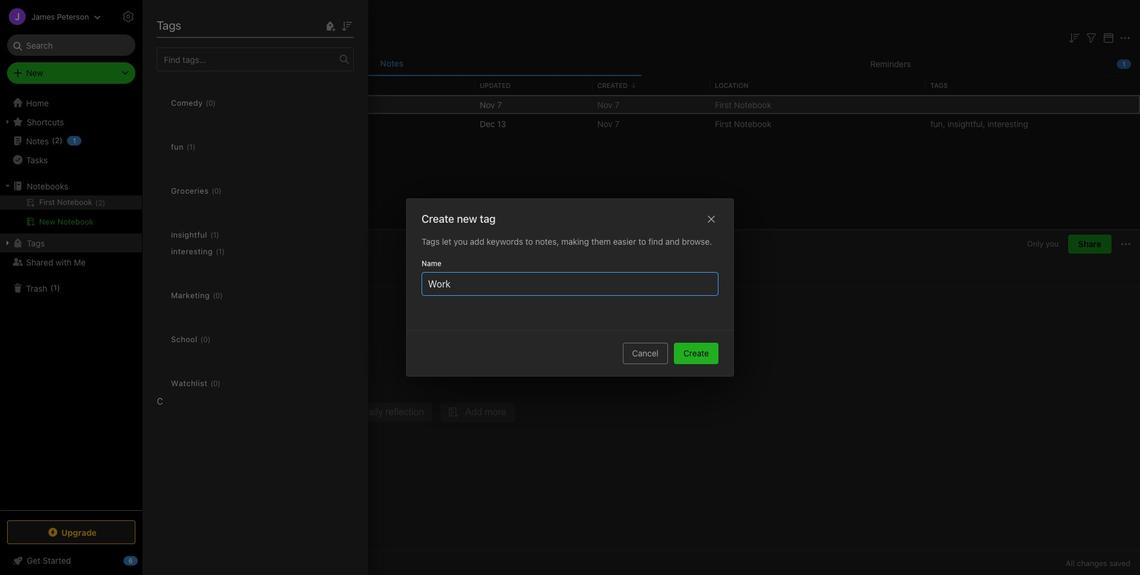 Task type: vqa. For each thing, say whether or not it's contained in the screenshot.
Main element
no



Task type: locate. For each thing, give the bounding box(es) containing it.
1 horizontal spatial 2
[[157, 32, 162, 42]]

new inside popup button
[[26, 68, 43, 78]]

0 right the marketing
[[216, 291, 220, 300]]

) down shortcuts button
[[60, 136, 63, 145]]

7
[[497, 100, 502, 110], [615, 100, 620, 110], [615, 119, 620, 129]]

create button
[[674, 343, 719, 364]]

) inside insightful ( 1 )
[[216, 230, 219, 239]]

( for fun
[[187, 142, 189, 151]]

( inside trash ( 1 )
[[50, 283, 53, 292]]

you inside note window element
[[1046, 239, 1059, 249]]

( inside notes ( 2 )
[[52, 136, 55, 145]]

tags
[[157, 18, 181, 32], [931, 81, 948, 89], [422, 236, 440, 247], [27, 238, 45, 248]]

dec
[[480, 119, 495, 129]]

( right school
[[201, 335, 203, 344]]

( down insightful ( 1 )
[[216, 247, 219, 256]]

first inside first notebook button
[[194, 239, 209, 249]]

( for trash
[[50, 283, 53, 292]]

(
[[206, 98, 209, 107], [52, 136, 55, 145], [187, 142, 189, 151], [212, 186, 214, 195], [210, 230, 213, 239], [216, 247, 219, 256], [50, 283, 53, 292], [213, 291, 216, 300], [201, 335, 203, 344], [211, 379, 213, 388]]

0 vertical spatial notes
[[380, 58, 404, 68]]

nov 7 for 13
[[598, 119, 620, 129]]

) right groceries
[[219, 186, 222, 195]]

marketing
[[171, 290, 210, 300]]

shortcuts button
[[0, 112, 142, 131]]

notes button
[[143, 52, 642, 76]]

note window element
[[143, 230, 1141, 575]]

create right cancel on the right of the page
[[684, 348, 709, 358]]

1 inside interesting ( 1 )
[[219, 247, 222, 256]]

notes inside button
[[380, 58, 404, 68]]

( for groceries
[[212, 186, 214, 195]]

1 vertical spatial new
[[39, 217, 55, 226]]

to left "notes,"
[[526, 236, 533, 247]]

) for fun
[[193, 142, 195, 151]]

0 inside school ( 0 )
[[203, 335, 208, 344]]

0 for marketing
[[216, 291, 220, 300]]

dec 13
[[480, 119, 506, 129]]

expand notebooks image
[[3, 181, 12, 191]]

( inside insightful ( 1 )
[[210, 230, 213, 239]]

notebook inside note window element
[[212, 239, 247, 249]]

None search field
[[15, 34, 127, 56]]

0 vertical spatial new
[[26, 68, 43, 78]]

Search text field
[[15, 34, 127, 56]]

) for watchlist
[[218, 379, 221, 388]]

( right fun
[[187, 142, 189, 151]]

shared
[[26, 257, 53, 267]]

insightful
[[171, 230, 207, 239]]

new button
[[7, 62, 135, 84]]

2 to from the left
[[639, 236, 646, 247]]

0 right comedy
[[209, 98, 213, 107]]

) for groceries
[[219, 186, 222, 195]]

) inside marketing ( 0 )
[[220, 291, 223, 300]]

1 for insightful
[[213, 230, 216, 239]]

create up the let
[[422, 213, 454, 225]]

cell
[[0, 195, 142, 210]]

first notebook inside button
[[194, 239, 247, 249]]

c row group
[[157, 71, 364, 575]]

) up interesting ( 1 )
[[216, 230, 219, 239]]

0 for groceries
[[214, 186, 219, 195]]

trash ( 1 )
[[26, 283, 60, 293]]

) right watchlist
[[218, 379, 221, 388]]

nov
[[480, 100, 495, 110], [598, 100, 613, 110], [598, 119, 613, 129]]

new notebook
[[39, 217, 94, 226]]

( down shortcuts
[[52, 136, 55, 145]]

untitled
[[157, 100, 187, 110]]

)
[[213, 98, 216, 107], [60, 136, 63, 145], [193, 142, 195, 151], [219, 186, 222, 195], [216, 230, 219, 239], [222, 247, 225, 256], [57, 283, 60, 292], [220, 291, 223, 300], [208, 335, 210, 344], [218, 379, 221, 388]]

( up interesting ( 1 )
[[210, 230, 213, 239]]

name
[[422, 259, 442, 268]]

shared with me
[[26, 257, 86, 267]]

0 horizontal spatial interesting
[[171, 247, 213, 256]]

interesting ( 1 )
[[171, 247, 225, 256]]

2 left 'notes' at top
[[157, 32, 162, 42]]

1 vertical spatial create
[[684, 348, 709, 358]]

1 to from the left
[[526, 236, 533, 247]]

new for new notebook
[[39, 217, 55, 226]]

notes
[[380, 58, 404, 68], [26, 136, 49, 146]]

( right the marketing
[[213, 291, 216, 300]]

0 inside watchlist ( 0 )
[[213, 379, 218, 388]]

first notebook
[[171, 12, 255, 26], [715, 100, 772, 110], [715, 119, 772, 129], [194, 239, 247, 249]]

0 inside marketing ( 0 )
[[216, 291, 220, 300]]

0 inside groceries ( 0 )
[[214, 186, 219, 195]]

) right comedy
[[213, 98, 216, 107]]

( inside interesting ( 1 )
[[216, 247, 219, 256]]

nov for dec 13
[[598, 119, 613, 129]]

0 vertical spatial create
[[422, 213, 454, 225]]

( for interesting
[[216, 247, 219, 256]]

) inside trash ( 1 )
[[57, 283, 60, 292]]

home
[[26, 98, 49, 108]]

new inside button
[[39, 217, 55, 226]]

with
[[56, 257, 72, 267]]

0 right school
[[203, 335, 208, 344]]

1 horizontal spatial to
[[639, 236, 646, 247]]

notes inside notes ( 2 )
[[26, 136, 49, 146]]

tags up shared
[[27, 238, 45, 248]]

0 horizontal spatial you
[[454, 236, 468, 247]]

( right comedy
[[206, 98, 209, 107]]

1 vertical spatial notes
[[26, 136, 49, 146]]

0 right watchlist
[[213, 379, 218, 388]]

( inside school ( 0 )
[[201, 335, 203, 344]]

( for school
[[201, 335, 203, 344]]

nov 7
[[480, 100, 502, 110], [598, 100, 620, 110], [598, 119, 620, 129]]

2 inside notes ( 2 )
[[55, 136, 60, 145]]

) inside interesting ( 1 )
[[222, 247, 225, 256]]

7 for 7
[[615, 100, 620, 110]]

1 vertical spatial interesting
[[171, 247, 213, 256]]

cancel
[[632, 348, 659, 358]]

1 inside fun ( 1 )
[[189, 142, 193, 151]]

) inside fun ( 1 )
[[193, 142, 195, 151]]

notebooks
[[27, 181, 68, 191]]

0 inside comedy ( 0 )
[[209, 98, 213, 107]]

1 horizontal spatial notes
[[380, 58, 404, 68]]

you right the let
[[454, 236, 468, 247]]

7 for 13
[[615, 119, 620, 129]]

reminders
[[871, 59, 911, 69]]

cancel button
[[623, 343, 668, 364]]

) inside watchlist ( 0 )
[[218, 379, 221, 388]]

expand tags image
[[3, 238, 12, 248]]

new up tags button at the left
[[39, 217, 55, 226]]

and
[[666, 236, 680, 247]]

( inside marketing ( 0 )
[[213, 291, 216, 300]]

new
[[26, 68, 43, 78], [39, 217, 55, 226]]

create
[[422, 213, 454, 225], [684, 348, 709, 358]]

( right 'trash'
[[50, 283, 53, 292]]

column header
[[157, 81, 471, 90]]

1 inside trash ( 1 )
[[53, 283, 57, 292]]

2 down shortcuts
[[55, 136, 60, 145]]

1 for trash
[[53, 283, 57, 292]]

create inside button
[[684, 348, 709, 358]]

) inside groceries ( 0 )
[[219, 186, 222, 195]]

0 vertical spatial interesting
[[988, 119, 1029, 129]]

1 inside insightful ( 1 )
[[213, 230, 216, 239]]

) up marketing ( 0 )
[[222, 247, 225, 256]]

you right only
[[1046, 239, 1059, 249]]

( right groceries
[[212, 186, 214, 195]]

1 vertical spatial 2
[[55, 136, 60, 145]]

tab list
[[143, 52, 1141, 76]]

) inside school ( 0 )
[[208, 335, 210, 344]]

tree containing home
[[0, 93, 143, 510]]

1
[[1123, 60, 1126, 67], [73, 137, 76, 144], [189, 142, 193, 151], [213, 230, 216, 239], [219, 247, 222, 256], [53, 283, 57, 292]]

0 horizontal spatial to
[[526, 236, 533, 247]]

you
[[454, 236, 468, 247], [1046, 239, 1059, 249]]

comedy ( 0 )
[[171, 98, 216, 108]]

) right fun
[[193, 142, 195, 151]]

13
[[497, 119, 506, 129]]

row group
[[143, 95, 1141, 133]]

) right school
[[208, 335, 210, 344]]

to left find
[[639, 236, 646, 247]]

interesting down insightful
[[171, 247, 213, 256]]

0 right groceries
[[214, 186, 219, 195]]

) right the marketing
[[220, 291, 223, 300]]

close image
[[705, 212, 719, 227]]

all changes saved
[[1066, 558, 1131, 568]]

first notebook button
[[179, 236, 251, 253]]

notes for notes ( 2 )
[[26, 136, 49, 146]]

( inside watchlist ( 0 )
[[211, 379, 213, 388]]

1 horizontal spatial you
[[1046, 239, 1059, 249]]

marketing ( 0 )
[[171, 290, 223, 300]]

tags button
[[0, 233, 142, 252]]

first
[[171, 12, 196, 26], [715, 100, 732, 110], [715, 119, 732, 129], [194, 239, 209, 249]]

tasks button
[[0, 150, 142, 169]]

) inside comedy ( 0 )
[[213, 98, 216, 107]]

new up home
[[26, 68, 43, 78]]

interesting
[[988, 119, 1029, 129], [171, 247, 213, 256]]

only you
[[1028, 239, 1059, 249]]

1 horizontal spatial interesting
[[988, 119, 1029, 129]]

1 horizontal spatial create
[[684, 348, 709, 358]]

nov 7 for 7
[[598, 100, 620, 110]]

settings image
[[121, 10, 135, 24]]

school
[[171, 334, 198, 344]]

( right watchlist
[[211, 379, 213, 388]]

row group containing untitled
[[143, 95, 1141, 133]]

0 vertical spatial 2
[[157, 32, 162, 42]]

to
[[526, 236, 533, 247], [639, 236, 646, 247]]

0 horizontal spatial 2
[[55, 136, 60, 145]]

) inside notes ( 2 )
[[60, 136, 63, 145]]

( inside groceries ( 0 )
[[212, 186, 214, 195]]

find
[[649, 236, 663, 247]]

0
[[209, 98, 213, 107], [214, 186, 219, 195], [216, 291, 220, 300], [203, 335, 208, 344], [213, 379, 218, 388]]

create new tag
[[422, 213, 496, 225]]

1 for interesting
[[219, 247, 222, 256]]

interesting right insightful,
[[988, 119, 1029, 129]]

( inside comedy ( 0 )
[[206, 98, 209, 107]]

new notebook group
[[0, 195, 142, 233]]

0 horizontal spatial notes
[[26, 136, 49, 146]]

2 notes
[[157, 32, 185, 42]]

tree
[[0, 93, 143, 510]]

) right 'trash'
[[57, 283, 60, 292]]

new for new
[[26, 68, 43, 78]]

2
[[157, 32, 162, 42], [55, 136, 60, 145]]

only
[[1028, 239, 1044, 249]]

0 horizontal spatial create
[[422, 213, 454, 225]]

( for insightful
[[210, 230, 213, 239]]

add
[[470, 236, 485, 247]]

( inside fun ( 1 )
[[187, 142, 189, 151]]

notebook
[[199, 12, 255, 26], [734, 100, 772, 110], [734, 119, 772, 129], [58, 217, 94, 226], [212, 239, 247, 249]]



Task type: describe. For each thing, give the bounding box(es) containing it.
tags up fun,
[[931, 81, 948, 89]]

fun
[[171, 142, 184, 151]]

create new tag image
[[323, 19, 337, 33]]

c
[[157, 396, 163, 406]]

) for notes
[[60, 136, 63, 145]]

home link
[[0, 93, 143, 112]]

nov for nov 7
[[598, 100, 613, 110]]

easier
[[613, 236, 637, 247]]

browse.
[[682, 236, 712, 247]]

notebook inside group
[[58, 217, 94, 226]]

fun ( 1 )
[[171, 142, 195, 151]]

updated
[[480, 81, 511, 89]]

tags left the let
[[422, 236, 440, 247]]

watchlist ( 0 )
[[171, 378, 221, 388]]

me
[[74, 257, 86, 267]]

Find tags… text field
[[157, 51, 340, 67]]

0 for watchlist
[[213, 379, 218, 388]]

tag
[[480, 213, 496, 225]]

notebooks link
[[0, 176, 142, 195]]

groceries
[[171, 186, 209, 195]]

) for school
[[208, 335, 210, 344]]

tags let you add keywords to notes, making them easier to find and browse.
[[422, 236, 712, 247]]

created
[[598, 81, 628, 89]]

groceries ( 0 )
[[171, 186, 222, 195]]

0 for comedy
[[209, 98, 213, 107]]

interesting inside c row group
[[171, 247, 213, 256]]

tags right settings image
[[157, 18, 181, 32]]

changes
[[1077, 558, 1108, 568]]

insightful,
[[948, 119, 986, 129]]

fun, insightful, interesting
[[931, 119, 1029, 129]]

them
[[592, 236, 611, 247]]

let
[[442, 236, 452, 247]]

trash
[[26, 283, 47, 293]]

notes for notes
[[380, 58, 404, 68]]

new
[[457, 213, 477, 225]]

( for watchlist
[[211, 379, 213, 388]]

0 for school
[[203, 335, 208, 344]]

create for create
[[684, 348, 709, 358]]

upgrade
[[61, 527, 97, 537]]

notes ( 2 )
[[26, 136, 63, 146]]

shared with me link
[[0, 252, 142, 271]]

insightful ( 1 )
[[171, 230, 219, 239]]

1 inside tab list
[[1123, 60, 1126, 67]]

) for insightful
[[216, 230, 219, 239]]

Note Editor text field
[[143, 287, 1141, 551]]

1 for fun
[[189, 142, 193, 151]]

tasks
[[26, 155, 48, 165]]

new notebook button
[[0, 214, 142, 229]]

) for trash
[[57, 283, 60, 292]]

school ( 0 )
[[171, 334, 210, 344]]

) for interesting
[[222, 247, 225, 256]]

comedy
[[171, 98, 203, 108]]

fun,
[[931, 119, 946, 129]]

all
[[1066, 558, 1075, 568]]

saved
[[1110, 558, 1131, 568]]

shortcuts
[[27, 117, 64, 127]]

( for marketing
[[213, 291, 216, 300]]

create for create new tag
[[422, 213, 454, 225]]

making
[[562, 236, 589, 247]]

) for comedy
[[213, 98, 216, 107]]

( for notes
[[52, 136, 55, 145]]

tags inside button
[[27, 238, 45, 248]]

share
[[1079, 239, 1102, 249]]

) for marketing
[[220, 291, 223, 300]]

upgrade button
[[7, 520, 135, 544]]

( for comedy
[[206, 98, 209, 107]]

watchlist
[[171, 378, 208, 388]]

share button
[[1069, 235, 1112, 254]]

tab list containing notes
[[143, 52, 1141, 76]]

notes
[[164, 32, 185, 42]]

notes,
[[536, 236, 559, 247]]

Name text field
[[427, 273, 713, 295]]

keywords
[[487, 236, 523, 247]]

location
[[715, 81, 749, 89]]



